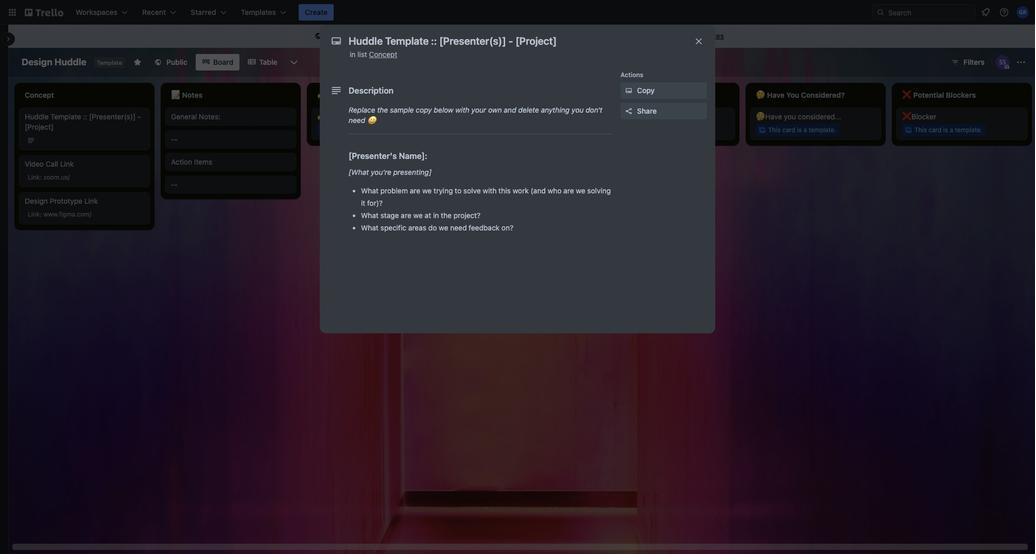 Task type: describe. For each thing, give the bounding box(es) containing it.
1 what from the top
[[361, 186, 379, 195]]

star or unstar board image
[[134, 58, 142, 66]]

from
[[581, 31, 597, 40]]

1 horizontal spatial to
[[496, 31, 503, 40]]

template. for considered...
[[809, 126, 836, 134]]

filters
[[964, 58, 985, 66]]

template inside huddle template :: [presenter(s)] - [project]
[[51, 112, 81, 121]]

we left solving
[[576, 186, 586, 195]]

need inside "replace the sample copy below with your own and delete anything you don't need 😀"
[[349, 116, 365, 125]]

and
[[504, 106, 516, 114]]

public button
[[148, 54, 194, 71]]

card for 🤔have
[[783, 126, 796, 134]]

general
[[171, 112, 197, 121]]

trying
[[434, 186, 453, 195]]

link right call
[[60, 160, 74, 168]]

[presenter's
[[349, 151, 397, 161]]

we left at at left
[[413, 211, 423, 220]]

action
[[171, 158, 192, 166]]

0 notifications image
[[980, 6, 992, 19]]

for
[[408, 31, 417, 40]]

show menu image
[[1016, 57, 1027, 67]]

below
[[434, 106, 454, 114]]

a down the ❌blocker 'link'
[[950, 126, 954, 134]]

👍positive
[[317, 112, 353, 121]]

at
[[425, 211, 431, 220]]

actions
[[621, 71, 644, 79]]

1 horizontal spatial you
[[784, 112, 796, 121]]

card for 👍positive
[[344, 126, 357, 134]]

create button
[[299, 4, 334, 21]]

internet
[[468, 31, 494, 40]]

call
[[46, 160, 58, 168]]

it
[[361, 199, 365, 208]]

huddle template :: [presenter(s)] - [project]
[[25, 112, 141, 131]]

stu smith (stusmith18) image
[[996, 55, 1010, 70]]

design for design huddle
[[22, 57, 52, 67]]

-- for 2nd '--' link from the top of the page
[[171, 180, 178, 189]]

don't
[[586, 106, 603, 114]]

❌blocker
[[903, 112, 937, 121]]

- inside huddle template :: [presenter(s)] - [project]
[[138, 112, 141, 121]]

0 vertical spatial template
[[97, 59, 122, 66]]

this down the create button
[[326, 31, 340, 40]]

4 template. from the left
[[955, 126, 983, 134]]

is for 👍positive
[[358, 126, 363, 134]]

this is a public template for anyone on the internet to copy.
[[326, 31, 522, 40]]

considered...
[[798, 112, 841, 121]]

👍positive [i really liked...] link
[[317, 112, 437, 122]]

🤔have you considered...
[[756, 112, 841, 121]]

work
[[513, 186, 529, 195]]

copy
[[416, 106, 432, 114]]

👍positive [i really liked...]
[[317, 112, 405, 121]]

create for create board from template
[[535, 31, 557, 40]]

to inside what problem are we trying to solve with this work (and who are we solving it for)? what stage are we at in the project? what specific areas do we need feedback on?
[[455, 186, 462, 195]]

the inside what problem are we trying to solve with this work (and who are we solving it for)? what stage are we at in the project? what specific areas do we need feedback on?
[[441, 211, 452, 220]]

public
[[167, 58, 188, 66]]

huddle inside huddle template :: [presenter(s)] - [project]
[[25, 112, 49, 121]]

who
[[548, 186, 562, 195]]

items
[[194, 158, 212, 166]]

notes:
[[199, 112, 221, 121]]

huddle template :: [presenter(s)] - [project] link
[[25, 112, 144, 132]]

-- for 1st '--' link
[[171, 135, 178, 144]]

do
[[429, 224, 437, 232]]

create board from template
[[535, 31, 629, 40]]

zoom.us/
[[43, 174, 70, 181]]

template. for really
[[370, 126, 398, 134]]

share
[[637, 107, 657, 115]]

design huddle
[[22, 57, 86, 67]]

presenting]
[[393, 168, 432, 177]]

2 -- link from the top
[[171, 180, 291, 190]]

about...?]
[[673, 112, 705, 121]]

1 -- link from the top
[[171, 134, 291, 145]]

sm image for copy
[[624, 86, 634, 96]]

replace the sample copy below with your own and delete anything you don't need 😀
[[349, 106, 603, 125]]

about...]
[[548, 112, 576, 121]]

areas
[[408, 224, 427, 232]]

own
[[488, 106, 502, 114]]

we left trying
[[422, 186, 432, 195]]

on?
[[502, 224, 514, 232]]

you inside "replace the sample copy below with your own and delete anything you don't need 😀"
[[572, 106, 584, 114]]

description
[[349, 86, 394, 95]]

this for 🤔have
[[769, 126, 781, 134]]

👎negative [i'm not sure about...]
[[464, 112, 576, 121]]

link right prototype on the top left
[[84, 197, 98, 206]]

is left public
[[342, 31, 347, 40]]

🤔have you considered... link
[[756, 112, 876, 122]]

solve
[[464, 186, 481, 195]]

customize views image
[[289, 57, 299, 67]]

sure
[[532, 112, 546, 121]]

❌blocker link
[[903, 112, 1022, 122]]

on
[[445, 31, 454, 40]]

create board from template link
[[529, 28, 635, 44]]

prototype
[[50, 197, 82, 206]]

general notes: link
[[171, 112, 291, 122]]

design prototype link link : www.figma.com/
[[25, 197, 98, 218]]

🙋question
[[610, 112, 649, 121]]

a for 👎negative
[[511, 126, 515, 134]]

: for design
[[40, 211, 42, 218]]

more
[[671, 31, 688, 40]]

👎negative
[[464, 112, 502, 121]]

create for create
[[305, 8, 328, 16]]

👎negative [i'm not sure about...] link
[[464, 112, 583, 122]]

general notes:
[[171, 112, 221, 121]]

(and
[[531, 186, 546, 195]]

sample
[[390, 106, 414, 114]]

anyone
[[419, 31, 443, 40]]

this card is a template. for [i'm
[[476, 126, 544, 134]]

explore
[[644, 31, 669, 40]]

share button
[[621, 103, 707, 120]]

delete
[[518, 106, 539, 114]]

this for 👍positive
[[330, 126, 342, 134]]

action items
[[171, 158, 212, 166]]

primary element
[[0, 0, 1035, 25]]



Task type: locate. For each thing, give the bounding box(es) containing it.
card down the [i at the top left of the page
[[344, 126, 357, 134]]

is for 🤔have
[[797, 126, 802, 134]]

this card is a template.
[[330, 126, 398, 134], [476, 126, 544, 134], [769, 126, 836, 134], [915, 126, 983, 134]]

0 horizontal spatial [what
[[349, 168, 369, 177]]

template left star or unstar board image
[[97, 59, 122, 66]]

: inside video call link link : zoom.us/
[[40, 174, 42, 181]]

0 vertical spatial create
[[305, 8, 328, 16]]

--
[[171, 135, 178, 144], [171, 180, 178, 189]]

need down replace
[[349, 116, 365, 125]]

card for 👎negative
[[490, 126, 503, 134]]

1 horizontal spatial [what
[[651, 112, 671, 121]]

need inside what problem are we trying to solve with this work (and who are we solving it for)? what stage are we at in the project? what specific areas do we need feedback on?
[[450, 224, 467, 232]]

1 vertical spatial design
[[25, 197, 48, 206]]

0 horizontal spatial template
[[51, 112, 81, 121]]

create
[[305, 8, 328, 16], [535, 31, 557, 40]]

0 horizontal spatial need
[[349, 116, 365, 125]]

the right at at left
[[441, 211, 452, 220]]

2 what from the top
[[361, 211, 379, 220]]

to left solve
[[455, 186, 462, 195]]

a down 🤔have you considered...
[[804, 126, 807, 134]]

search image
[[877, 8, 885, 16]]

in inside what problem are we trying to solve with this work (and who are we solving it for)? what stage are we at in the project? what specific areas do we need feedback on?
[[433, 211, 439, 220]]

is down [i'm
[[505, 126, 509, 134]]

action items link
[[171, 157, 291, 167]]

[presenter(s)]
[[89, 112, 136, 121]]

feedback
[[469, 224, 500, 232]]

the inside "replace the sample copy below with your own and delete anything you don't need 😀"
[[377, 106, 388, 114]]

huddle inside board name text field
[[55, 57, 86, 67]]

greg robinson (gregrobinson96) image
[[1017, 6, 1029, 19]]

concept link
[[369, 50, 397, 59]]

template
[[97, 59, 122, 66], [51, 112, 81, 121]]

3 card from the left
[[783, 126, 796, 134]]

0 vertical spatial sm image
[[313, 31, 324, 42]]

video call link link : zoom.us/
[[25, 160, 74, 181]]

create inside create board from template link
[[535, 31, 557, 40]]

liked...]
[[381, 112, 405, 121]]

really
[[361, 112, 379, 121]]

design prototype link link
[[25, 196, 144, 207]]

template. down the ❌blocker 'link'
[[955, 126, 983, 134]]

1 horizontal spatial need
[[450, 224, 467, 232]]

template up concept link in the left of the page
[[377, 31, 406, 40]]

0 horizontal spatial huddle
[[25, 112, 49, 121]]

board
[[559, 31, 579, 40]]

video
[[25, 160, 44, 168]]

this down the 👍positive
[[330, 126, 342, 134]]

in list concept
[[350, 50, 397, 59]]

-- up 'action'
[[171, 135, 178, 144]]

this card is a template. for [i
[[330, 126, 398, 134]]

1 horizontal spatial sm image
[[624, 86, 634, 96]]

list
[[358, 50, 367, 59]]

1 horizontal spatial in
[[433, 211, 439, 220]]

0 horizontal spatial template
[[377, 31, 406, 40]]

a for 🤔have
[[804, 126, 807, 134]]

1 horizontal spatial with
[[483, 186, 497, 195]]

for)?
[[367, 199, 383, 208]]

[what down [presenter's
[[349, 168, 369, 177]]

template. for not
[[516, 126, 544, 134]]

1 this card is a template. from the left
[[330, 126, 398, 134]]

your
[[472, 106, 486, 114]]

-
[[138, 112, 141, 121], [171, 135, 174, 144], [174, 135, 178, 144], [171, 180, 174, 189], [174, 180, 178, 189]]

😀
[[367, 116, 377, 125]]

problem
[[381, 186, 408, 195]]

with inside what problem are we trying to solve with this work (and who are we solving it for)? what stage are we at in the project? what specific areas do we need feedback on?
[[483, 186, 497, 195]]

open information menu image
[[999, 7, 1010, 18]]

4 card from the left
[[929, 126, 942, 134]]

we right do
[[439, 224, 448, 232]]

this
[[499, 186, 511, 195]]

a down 😀
[[365, 126, 368, 134]]

1 vertical spatial template
[[51, 112, 81, 121]]

card down 👎negative
[[490, 126, 503, 134]]

this card is a template. for you
[[769, 126, 836, 134]]

specific
[[381, 224, 407, 232]]

a down [i'm
[[511, 126, 515, 134]]

-- down 'action'
[[171, 180, 178, 189]]

sm image down the create button
[[313, 31, 324, 42]]

what up for)?
[[361, 186, 379, 195]]

sm image for this is a public template for anyone on the internet to copy.
[[313, 31, 324, 42]]

1 horizontal spatial create
[[535, 31, 557, 40]]

1 card from the left
[[344, 126, 357, 134]]

you left don't
[[572, 106, 584, 114]]

board link
[[196, 54, 240, 71]]

template left ::
[[51, 112, 81, 121]]

0 horizontal spatial the
[[377, 106, 388, 114]]

are right who
[[564, 186, 574, 195]]

card down 🤔have you considered...
[[783, 126, 796, 134]]

2 this card is a template. from the left
[[476, 126, 544, 134]]

: left the www.figma.com/
[[40, 211, 42, 218]]

1 vertical spatial in
[[433, 211, 439, 220]]

:
[[40, 174, 42, 181], [40, 211, 42, 218]]

link
[[60, 160, 74, 168], [28, 174, 40, 181], [84, 197, 98, 206], [28, 211, 40, 218]]

design inside design prototype link link : www.figma.com/
[[25, 197, 48, 206]]

-- link down action items link
[[171, 180, 291, 190]]

-- link
[[171, 134, 291, 145], [171, 180, 291, 190]]

None text field
[[344, 32, 684, 50]]

video call link link
[[25, 159, 144, 169]]

copy.
[[505, 31, 522, 40]]

0 horizontal spatial create
[[305, 8, 328, 16]]

2 template. from the left
[[516, 126, 544, 134]]

::
[[83, 112, 87, 121]]

0 vertical spatial in
[[350, 50, 356, 59]]

to
[[496, 31, 503, 40], [455, 186, 462, 195]]

[what inside 🙋question [what about...?] link
[[651, 112, 671, 121]]

we
[[422, 186, 432, 195], [576, 186, 586, 195], [413, 211, 423, 220], [439, 224, 448, 232]]

0 horizontal spatial you
[[572, 106, 584, 114]]

3 what from the top
[[361, 224, 379, 232]]

www.figma.com/
[[43, 211, 91, 218]]

in right at at left
[[433, 211, 439, 220]]

2 card from the left
[[490, 126, 503, 134]]

templates
[[690, 31, 724, 40]]

1 vertical spatial with
[[483, 186, 497, 195]]

this card is a template. down [i'm
[[476, 126, 544, 134]]

template right from
[[599, 31, 629, 40]]

: inside design prototype link link : www.figma.com/
[[40, 211, 42, 218]]

sm image down actions
[[624, 86, 634, 96]]

link left the www.figma.com/
[[28, 211, 40, 218]]

1 vertical spatial huddle
[[25, 112, 49, 121]]

this card is a template. down the ❌blocker 'link'
[[915, 126, 983, 134]]

design
[[22, 57, 52, 67], [25, 197, 48, 206]]

1 horizontal spatial huddle
[[55, 57, 86, 67]]

is down 👍positive [i really liked...]
[[358, 126, 363, 134]]

0 vertical spatial need
[[349, 116, 365, 125]]

is
[[342, 31, 347, 40], [358, 126, 363, 134], [505, 126, 509, 134], [797, 126, 802, 134], [944, 126, 948, 134]]

the right on at the top
[[456, 31, 466, 40]]

0 vertical spatial :
[[40, 174, 42, 181]]

0 vertical spatial the
[[456, 31, 466, 40]]

2 : from the top
[[40, 211, 42, 218]]

template. down not in the top right of the page
[[516, 126, 544, 134]]

this down 🤔have
[[769, 126, 781, 134]]

the left sample
[[377, 106, 388, 114]]

4 this card is a template. from the left
[[915, 126, 983, 134]]

replace
[[349, 106, 375, 114]]

concept
[[369, 50, 397, 59]]

a left public
[[349, 31, 353, 40]]

: for video
[[40, 174, 42, 181]]

[what down copy link
[[651, 112, 671, 121]]

copy
[[637, 86, 655, 95]]

stage
[[381, 211, 399, 220]]

0 vertical spatial huddle
[[55, 57, 86, 67]]

what problem are we trying to solve with this work (and who are we solving it for)? what stage are we at in the project? what specific areas do we need feedback on?
[[361, 186, 611, 232]]

in
[[350, 50, 356, 59], [433, 211, 439, 220]]

1 vertical spatial --
[[171, 180, 178, 189]]

create inside the create button
[[305, 8, 328, 16]]

to left copy.
[[496, 31, 503, 40]]

[project]
[[25, 123, 54, 131]]

table link
[[242, 54, 284, 71]]

is for 👎negative
[[505, 126, 509, 134]]

1 : from the top
[[40, 174, 42, 181]]

Search field
[[885, 5, 975, 20]]

this card is a template. down 😀
[[330, 126, 398, 134]]

-- link down general notes: link
[[171, 134, 291, 145]]

this for 👎negative
[[476, 126, 488, 134]]

: down "video"
[[40, 174, 42, 181]]

board
[[213, 58, 233, 66]]

0 vertical spatial -- link
[[171, 134, 291, 145]]

[what you're presenting]
[[349, 168, 432, 177]]

link down "video"
[[28, 174, 40, 181]]

1 vertical spatial the
[[377, 106, 388, 114]]

what left specific
[[361, 224, 379, 232]]

with left your
[[456, 106, 470, 114]]

0 vertical spatial --
[[171, 135, 178, 144]]

is down 🤔have you considered...
[[797, 126, 802, 134]]

0 horizontal spatial sm image
[[313, 31, 324, 42]]

2 horizontal spatial the
[[456, 31, 466, 40]]

Board name text field
[[16, 54, 92, 71]]

0 horizontal spatial with
[[456, 106, 470, 114]]

need
[[349, 116, 365, 125], [450, 224, 467, 232]]

1 vertical spatial need
[[450, 224, 467, 232]]

[presenter's name]:
[[349, 151, 428, 161]]

template. down 👍positive [i really liked...] link
[[370, 126, 398, 134]]

🙋question [what about...?]
[[610, 112, 705, 121]]

1 template. from the left
[[370, 126, 398, 134]]

0 horizontal spatial to
[[455, 186, 462, 195]]

copy link
[[621, 82, 707, 99]]

this card is a template. down 🤔have you considered...
[[769, 126, 836, 134]]

0 horizontal spatial in
[[350, 50, 356, 59]]

2 -- from the top
[[171, 180, 178, 189]]

[i
[[355, 112, 359, 121]]

design for design prototype link link : www.figma.com/
[[25, 197, 48, 206]]

1 horizontal spatial template
[[97, 59, 122, 66]]

you right 🤔have
[[784, 112, 796, 121]]

1 vertical spatial create
[[535, 31, 557, 40]]

anything
[[541, 106, 570, 114]]

is down the ❌blocker 'link'
[[944, 126, 948, 134]]

1 vertical spatial to
[[455, 186, 462, 195]]

card down the ❌blocker
[[929, 126, 942, 134]]

2 template from the left
[[599, 31, 629, 40]]

huddle
[[55, 57, 86, 67], [25, 112, 49, 121]]

solving
[[587, 186, 611, 195]]

1 vertical spatial -- link
[[171, 180, 291, 190]]

3 template. from the left
[[809, 126, 836, 134]]

are down presenting]
[[410, 186, 420, 195]]

this down the ❌blocker
[[915, 126, 927, 134]]

[i'm
[[504, 112, 517, 121]]

with
[[456, 106, 470, 114], [483, 186, 497, 195]]

explore more templates
[[644, 31, 724, 40]]

1 vertical spatial what
[[361, 211, 379, 220]]

need down project?
[[450, 224, 467, 232]]

what down for)?
[[361, 211, 379, 220]]

0 vertical spatial design
[[22, 57, 52, 67]]

you're
[[371, 168, 391, 177]]

the
[[456, 31, 466, 40], [377, 106, 388, 114], [441, 211, 452, 220]]

project?
[[454, 211, 481, 220]]

1 -- from the top
[[171, 135, 178, 144]]

are right stage at the left top of the page
[[401, 211, 412, 220]]

1 template from the left
[[377, 31, 406, 40]]

2 vertical spatial what
[[361, 224, 379, 232]]

name]:
[[399, 151, 428, 161]]

sm image
[[313, 31, 324, 42], [624, 86, 634, 96]]

2 vertical spatial the
[[441, 211, 452, 220]]

1 horizontal spatial the
[[441, 211, 452, 220]]

with inside "replace the sample copy below with your own and delete anything you don't need 😀"
[[456, 106, 470, 114]]

this down 👎negative
[[476, 126, 488, 134]]

1 horizontal spatial template
[[599, 31, 629, 40]]

a for 👍positive
[[365, 126, 368, 134]]

not
[[519, 112, 530, 121]]

design inside board name text field
[[22, 57, 52, 67]]

1 vertical spatial :
[[40, 211, 42, 218]]

0 vertical spatial with
[[456, 106, 470, 114]]

template. down considered...
[[809, 126, 836, 134]]

3 this card is a template. from the left
[[769, 126, 836, 134]]

1 vertical spatial [what
[[349, 168, 369, 177]]

table
[[259, 58, 278, 66]]

sm image inside copy link
[[624, 86, 634, 96]]

0 vertical spatial to
[[496, 31, 503, 40]]

1 vertical spatial sm image
[[624, 86, 634, 96]]

0 vertical spatial what
[[361, 186, 379, 195]]

with left this
[[483, 186, 497, 195]]

0 vertical spatial [what
[[651, 112, 671, 121]]

in left list
[[350, 50, 356, 59]]



Task type: vqa. For each thing, say whether or not it's contained in the screenshot.
try for Try Premium free for 14 days
no



